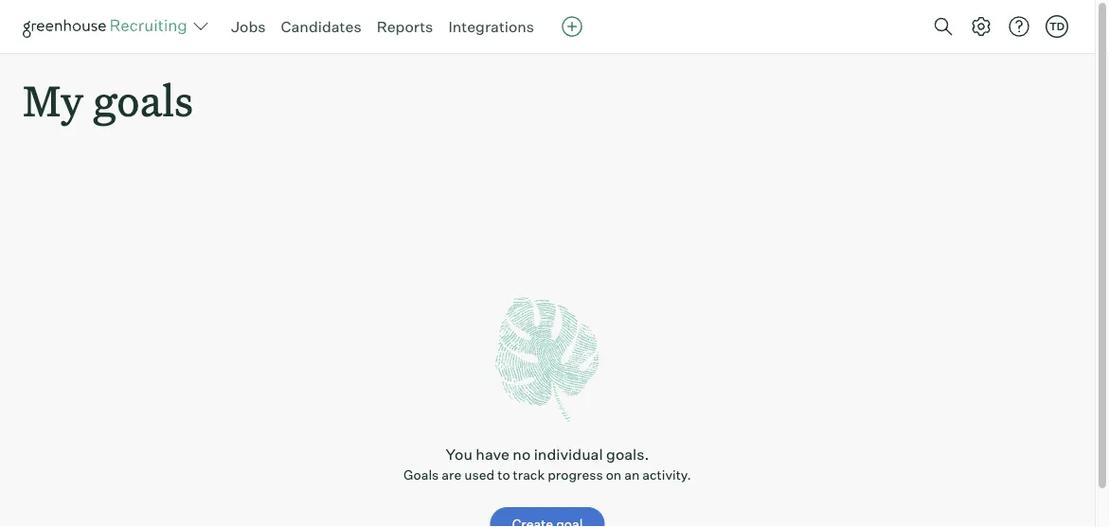 Task type: describe. For each thing, give the bounding box(es) containing it.
my goals
[[23, 72, 193, 128]]

track
[[513, 467, 545, 484]]

search image
[[932, 15, 955, 38]]

activity.
[[643, 467, 692, 484]]

you
[[446, 446, 473, 464]]

on
[[606, 467, 622, 484]]

goals
[[93, 72, 193, 128]]

an
[[625, 467, 640, 484]]

integrations link
[[449, 17, 535, 36]]

goals
[[404, 467, 439, 484]]

configure image
[[970, 15, 993, 38]]

jobs link
[[231, 17, 266, 36]]

candidates link
[[281, 17, 362, 36]]

td
[[1050, 20, 1065, 33]]

are
[[442, 467, 462, 484]]

reports
[[377, 17, 433, 36]]

greenhouse recruiting image
[[23, 15, 193, 38]]

you have no individual goals. goals are used to track progress on an activity.
[[404, 446, 692, 484]]

candidates
[[281, 17, 362, 36]]

integrations
[[449, 17, 535, 36]]



Task type: vqa. For each thing, say whether or not it's contained in the screenshot.
edit goal icon
no



Task type: locate. For each thing, give the bounding box(es) containing it.
no
[[513, 446, 531, 464]]

my
[[23, 72, 83, 128]]

reports link
[[377, 17, 433, 36]]

have
[[476, 446, 510, 464]]

to
[[498, 467, 510, 484]]

td button
[[1046, 15, 1069, 38]]

used
[[465, 467, 495, 484]]

jobs
[[231, 17, 266, 36]]

progress
[[548, 467, 603, 484]]

td button
[[1042, 11, 1073, 42]]

individual
[[534, 446, 603, 464]]

goals.
[[606, 446, 649, 464]]



